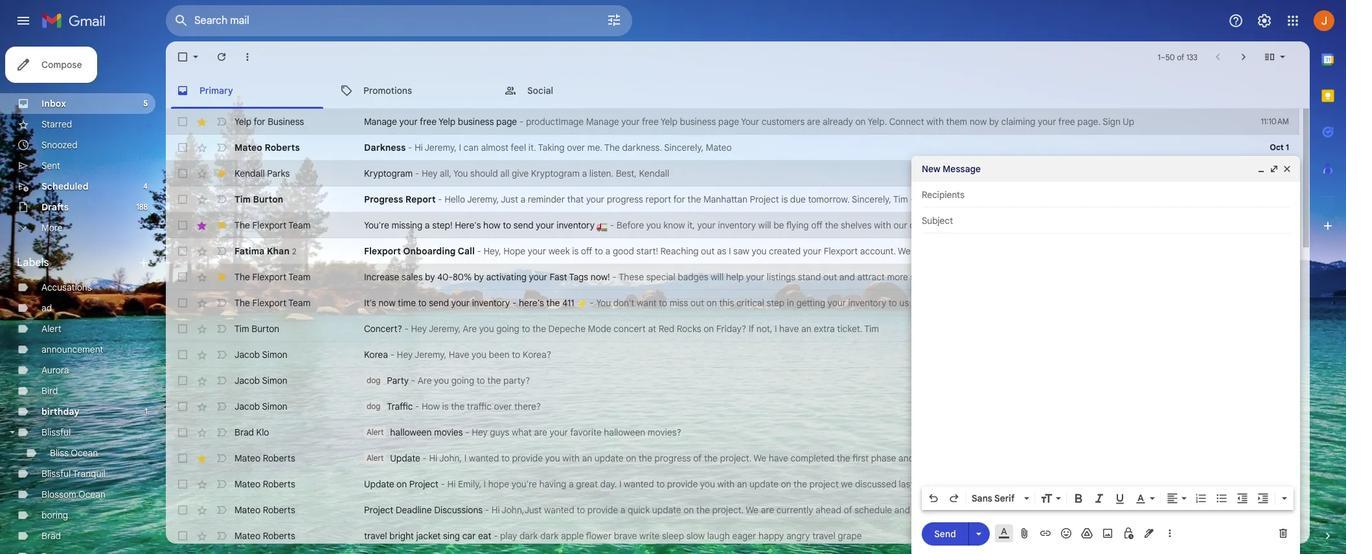 Task type: describe. For each thing, give the bounding box(es) containing it.
a right just
[[521, 194, 526, 205]]

2 horizontal spatial project
[[750, 194, 779, 205]]

1 yelp from the left
[[235, 116, 252, 128]]

alert for alert update - hi john, i wanted to provide you with an update on the progress of the project. we have completed the first phase and are now moving onto the next stage. i will send you a detailed report by the end of
[[367, 454, 384, 463]]

hey for hey jeremy, have you been to korea?
[[397, 349, 413, 361]]

by left the claiming
[[989, 116, 999, 128]]

0 vertical spatial report
[[646, 194, 672, 205]]

the for it's now time to send your inventory - here's the 411
[[235, 297, 250, 309]]

0 horizontal spatial over
[[494, 401, 512, 413]]

attract
[[858, 272, 885, 283]]

not,
[[757, 323, 773, 335]]

2 business from the left
[[680, 116, 716, 128]]

team for you're missing a step! here's how to send your inventory
[[288, 220, 311, 231]]

created
[[769, 246, 801, 257]]

sans
[[972, 493, 993, 505]]

more formatting options image
[[1279, 492, 1291, 505]]

1 vertical spatial our
[[1335, 297, 1347, 309]]

shoppers.
[[911, 272, 952, 283]]

1 horizontal spatial shipping
[[1234, 220, 1269, 231]]

party?
[[503, 375, 530, 387]]

toggle split pane mode image
[[1264, 51, 1277, 64]]

cell for 12th row
[[1253, 400, 1300, 413]]

1 vertical spatial progress
[[655, 453, 691, 465]]

you up 'how'
[[434, 375, 449, 387]]

these
[[619, 272, 644, 283]]

to up the traffic
[[477, 375, 485, 387]]

1 it's from the left
[[364, 297, 376, 309]]

0 vertical spatial out
[[701, 246, 715, 257]]

bird
[[41, 386, 58, 397]]

wanted for a
[[544, 505, 575, 516]]

the for you're missing a step! here's how to send your inventory
[[235, 220, 250, 231]]

send up italic ‪(⌘i)‬ image
[[1088, 453, 1109, 465]]

on left this
[[707, 297, 717, 309]]

jacob simon for traffic
[[235, 401, 288, 413]]

2 vertical spatial report
[[1159, 505, 1185, 516]]

2 dark from the left
[[540, 531, 559, 542]]

1 jacob from the top
[[235, 349, 260, 361]]

you down 'connected' in the right of the page
[[1207, 297, 1222, 309]]

tranquil
[[73, 469, 106, 480]]

social tab
[[494, 73, 657, 109]]

row containing brad klo
[[166, 420, 1300, 446]]

1 vertical spatial oct 1
[[1272, 168, 1290, 178]]

connect
[[889, 116, 925, 128]]

send
[[935, 528, 956, 540]]

last
[[899, 479, 914, 491]]

i right john,
[[464, 453, 467, 465]]

1 horizontal spatial a
[[954, 272, 960, 283]]

1 inside 'labels' navigation
[[145, 407, 148, 417]]

0 vertical spatial progress
[[607, 194, 643, 205]]

and up italic ‪(⌘i)‬ image
[[1088, 479, 1103, 491]]

roberts for darkness - hi jeremy, i can almost feel it. taking over me. the darkness. sincerely, mateo
[[265, 142, 300, 154]]

flexport_reverse_logo@2x
[[972, 220, 1086, 231]]

the flexport team for it's
[[235, 297, 311, 309]]

1 horizontal spatial project
[[409, 479, 439, 491]]

hi left john,
[[429, 453, 438, 465]]

week.best
[[1260, 505, 1302, 516]]

1 free from the left
[[420, 116, 437, 128]]

tim burton for progress report
[[235, 194, 283, 205]]

flexport for increase sales by 40-80% by activating your fast tags now!
[[252, 272, 287, 283]]

2 row from the top
[[166, 135, 1300, 161]]

1 horizontal spatial if
[[1247, 479, 1253, 491]]

ocean for bliss ocean
[[71, 448, 98, 459]]

are left already
[[807, 116, 821, 128]]

Message Body text field
[[922, 240, 1290, 483]]

jeremy, for are
[[429, 323, 461, 335]]

1 vertical spatial report
[[1171, 453, 1197, 465]]

know
[[664, 220, 685, 231]]

to down forward at the top right of the page
[[1061, 297, 1070, 309]]

and right phase
[[899, 453, 914, 465]]

by right 80%
[[474, 272, 484, 283]]

mateo for travel bright jacket sing car eat
[[235, 531, 261, 542]]

ad link
[[41, 303, 52, 314]]

to right forget
[[1177, 220, 1185, 231]]

1 vertical spatial wanted
[[624, 479, 654, 491]]

jeremy, down should
[[467, 194, 499, 205]]

on down "ca"
[[1336, 272, 1346, 283]]

formatting options toolbar
[[922, 487, 1294, 511]]

you right saw in the right top of the page
[[752, 246, 767, 257]]

1 horizontal spatial so
[[1291, 220, 1301, 231]]

1 vertical spatial begin
[[1072, 297, 1095, 309]]

your down shop!
[[1264, 297, 1282, 309]]

cell for 13th row from the bottom of the "main content" containing primary
[[1253, 219, 1300, 232]]

there, for don't
[[1099, 220, 1123, 231]]

have left completed
[[769, 453, 789, 465]]

1 horizontal spatial that
[[1188, 297, 1204, 309]]

announcement
[[41, 344, 103, 356]]

your up stand
[[803, 246, 822, 257]]

me.
[[588, 142, 603, 154]]

listen.
[[590, 168, 614, 179]]

mateo roberts for darkness
[[235, 142, 300, 154]]

blissful tranquil
[[41, 469, 106, 480]]

2 horizontal spatial for
[[1212, 246, 1224, 257]]

9 row from the top
[[166, 316, 1300, 342]]

alert update - hi john, i wanted to provide you with an update on the progress of the project. we have completed the first phase and are now moving onto the next stage. i will send you a detailed report by the end of
[[367, 453, 1254, 465]]

Subject field
[[922, 214, 1290, 227]]

listings
[[767, 272, 796, 283]]

0 vertical spatial if
[[749, 323, 754, 335]]

to down movies?
[[657, 479, 665, 491]]

new message dialog
[[912, 156, 1301, 555]]

feel
[[511, 142, 526, 154]]

1 horizontal spatial over
[[567, 142, 585, 154]]

0 vertical spatial that
[[567, 194, 584, 205]]

2 vertical spatial update
[[652, 505, 681, 516]]

your left shop!
[[1250, 272, 1268, 283]]

0 vertical spatial oct 1
[[1270, 143, 1290, 152]]

to right been
[[512, 349, 521, 361]]

i right day.
[[619, 479, 622, 491]]

will up insert emoji ‪(⌘⇧2)‬ icon
[[1061, 505, 1074, 516]]

1 horizontal spatial are
[[463, 323, 477, 335]]

rocks
[[677, 323, 702, 335]]

5 row from the top
[[166, 213, 1347, 238]]

2 it's from the left
[[1027, 297, 1039, 309]]

provide for quick
[[588, 505, 618, 516]]

0 horizontal spatial great
[[576, 479, 598, 491]]

⚡ image
[[577, 299, 588, 310]]

badges
[[678, 272, 709, 283]]

italic ‪(⌘i)‬ image
[[1093, 492, 1106, 505]]

on left yelp.
[[856, 116, 866, 128]]

1 vertical spatial update
[[750, 479, 779, 491]]

you left know
[[646, 220, 661, 231]]

increase
[[364, 272, 399, 283]]

row containing yelp for business
[[166, 109, 1300, 135]]

0 vertical spatial can
[[464, 142, 479, 154]]

alert for alert
[[41, 323, 61, 335]]

quick
[[628, 505, 650, 516]]

2 kendall from the left
[[639, 168, 670, 179]]

burton for concert? - hey jeremy, are you going to the depeche mode concert at red rocks on friday? if not, i have an extra ticket. tim
[[252, 323, 279, 335]]

special
[[647, 272, 676, 283]]

1 page from the left
[[496, 116, 517, 128]]

a up formatting options toolbar
[[1128, 453, 1133, 465]]

pop out image
[[1269, 164, 1280, 174]]

1 horizontal spatial plan
[[1271, 220, 1289, 231]]

a left the step!
[[425, 220, 430, 231]]

having
[[539, 479, 567, 491]]

we right the 'account.'
[[898, 246, 911, 257]]

will left help
[[711, 272, 724, 283]]

your down news
[[1098, 297, 1116, 309]]

blossom ocean
[[41, 489, 106, 501]]

i right stage.
[[1069, 453, 1071, 465]]

korea
[[364, 349, 388, 361]]

wanted for you
[[469, 453, 499, 465]]

0 vertical spatial end
[[1227, 453, 1243, 465]]

alert halloween movies - hey guys what are your favorite halloween movies?
[[367, 427, 682, 439]]

you're for you're missing a step! here's how to send your inventory
[[364, 220, 389, 231]]

0 horizontal spatial sincerely,
[[664, 142, 704, 154]]

a right we're on the right of the page
[[1171, 246, 1176, 257]]

2 horizontal spatial provide
[[667, 479, 698, 491]]

- these special badges will help your listings stand out and attract more shoppers. a dear merchant , we have great news - you've successfully connected your shop!
[[610, 272, 1295, 283]]

step
[[767, 297, 785, 309]]

step!
[[432, 220, 453, 231]]

reaching
[[661, 246, 699, 257]]

we left completed
[[754, 453, 767, 465]]

1 vertical spatial out
[[824, 272, 837, 283]]

cell for tenth row from the top of the "main content" containing primary
[[1253, 349, 1300, 362]]

how
[[422, 401, 440, 413]]

mateo for darkness
[[235, 142, 262, 154]]

flower
[[586, 531, 612, 542]]

new message
[[922, 163, 981, 175]]

5
[[143, 98, 148, 108]]

ocean for blossom ocean
[[78, 489, 106, 501]]

4 row from the top
[[166, 187, 1300, 213]]

0 horizontal spatial a
[[911, 297, 917, 309]]

i left almost
[[459, 142, 461, 154]]

there?
[[514, 401, 541, 413]]

16 row from the top
[[166, 498, 1302, 524]]

labels navigation
[[0, 41, 166, 555]]

1 horizontal spatial is
[[572, 246, 579, 257]]

to down guys
[[502, 453, 510, 465]]

give
[[512, 168, 529, 179]]

your down reminder at the left
[[536, 220, 554, 231]]

more options image
[[1166, 527, 1174, 540]]

3 12 from the top
[[1282, 531, 1290, 541]]

inventory down attract
[[849, 297, 887, 309]]

manage your free yelp business page - productimage manage your free yelp business page your customers are already on yelp. connect with them now by claiming your free page. sign up
[[364, 116, 1135, 128]]

message
[[943, 163, 981, 175]]

1 vertical spatial you
[[596, 297, 611, 309]]

sans serif option
[[969, 492, 1022, 505]]

1 horizontal spatial sincerely,
[[852, 194, 892, 205]]

your down 80%
[[452, 297, 470, 309]]

0 vertical spatial all
[[500, 168, 510, 179]]

we're
[[1146, 246, 1168, 257]]

1 dark from the left
[[520, 531, 538, 542]]

manhattan
[[704, 194, 748, 205]]

0 horizontal spatial our
[[894, 220, 908, 231]]

hey left guys
[[472, 427, 488, 439]]

to left miss
[[659, 297, 667, 309]]

80%
[[453, 272, 472, 283]]

cell for row containing brad klo
[[1253, 426, 1300, 439]]

you right have
[[472, 349, 487, 361]]

1 vertical spatial end
[[1215, 505, 1231, 516]]

on right rocks
[[704, 323, 714, 335]]

cell for fourth row
[[1253, 193, 1300, 206]]

2 horizontal spatial that
[[1303, 220, 1320, 231]]

onto
[[984, 453, 1002, 465]]

hi right us
[[919, 297, 928, 309]]

i left hope
[[484, 479, 486, 491]]

brad for "brad" link
[[41, 531, 61, 542]]

1 good from the left
[[613, 246, 634, 257]]

i right smoothly.
[[1057, 505, 1059, 516]]

0 horizontal spatial is
[[442, 401, 449, 413]]

khan
[[267, 245, 290, 257]]

0 horizontal spatial off
[[581, 246, 593, 257]]

florence,
[[1191, 194, 1229, 205]]

refresh image
[[215, 51, 228, 64]]

main menu image
[[16, 13, 31, 29]]

times!
[[945, 220, 970, 231]]

brave
[[614, 531, 637, 542]]

have up redo ‪(⌘y)‬ icon
[[957, 479, 977, 491]]

deadline
[[396, 505, 432, 516]]

your down florence,
[[1213, 220, 1232, 231]]

a left listen.
[[582, 168, 587, 179]]

you up 'having'
[[545, 453, 560, 465]]

you're missing a step! here's how to send your inventory
[[364, 220, 597, 231]]

jacob simon for party
[[235, 375, 288, 387]]

guys
[[490, 427, 510, 439]]

cell for row containing fatima khan
[[1253, 245, 1300, 258]]

dog for party
[[367, 376, 381, 386]]

here's
[[455, 220, 481, 231]]

mateo for project deadline discussions
[[235, 505, 261, 516]]

compose button
[[5, 47, 98, 83]]

1 vertical spatial project.
[[712, 505, 744, 516]]

flying
[[787, 220, 809, 231]]

hey,
[[484, 246, 501, 257]]

your left favorite
[[550, 427, 568, 439]]

your left fast at the left
[[529, 272, 548, 283]]

first
[[853, 453, 869, 465]]

adventures
[[1030, 194, 1077, 205]]

8 row from the top
[[166, 290, 1347, 316]]

12 for update on project - hi emily, i hope you're having a great day. i wanted to provide you with an update on the project we discussed last week. we have made significant progress and are on track to meet the deadline. if
[[1282, 480, 1290, 489]]

blissful for blissful link
[[41, 427, 71, 439]]

gmail image
[[41, 8, 112, 34]]

have down looking
[[1045, 272, 1065, 283]]

2 vertical spatial out
[[691, 297, 704, 309]]

2 travel from the left
[[813, 531, 836, 542]]

we up eager
[[746, 505, 759, 516]]

send up insert files using drive icon at the right bottom of page
[[1076, 505, 1097, 516]]

we
[[841, 479, 853, 491]]

be
[[774, 220, 784, 231]]

1 horizontal spatial for
[[674, 194, 685, 205]]

1 kendall from the left
[[235, 168, 265, 179]]

darkness.
[[622, 142, 662, 154]]

flexport for it's now time to send your inventory - here's the 411
[[252, 297, 287, 309]]

sales
[[402, 272, 423, 283]]

hope
[[488, 479, 509, 491]]

10 row from the top
[[166, 342, 1300, 368]]

1 vertical spatial oct
[[1272, 168, 1285, 178]]

best,
[[616, 168, 637, 179]]

1 vertical spatial so
[[1176, 297, 1185, 309]]

your left week
[[528, 246, 546, 257]]

are right what
[[534, 427, 548, 439]]

2 vertical spatial an
[[737, 479, 747, 491]]

11 row from the top
[[166, 368, 1300, 394]]

brad klo
[[235, 427, 269, 439]]

miss
[[670, 297, 688, 309]]

burton for progress report - hello jeremy, just a reminder that your progress report for the manhattan project is due tomorrow. sincerely, tim -- timothy burton graveyard adventures 379 national cemetery rd. florence, sc 29506
[[253, 194, 283, 205]]

attach files image
[[1019, 527, 1032, 540]]

and down the last at the right bottom of page
[[895, 505, 910, 516]]

mateo roberts for project deadline discussions
[[235, 505, 295, 516]]

1 vertical spatial all
[[913, 505, 922, 516]]

concert? - hey jeremy, are you going to the depeche mode concert at red rocks on friday? if not, i have an extra ticket. tim
[[364, 323, 879, 335]]

birthday link
[[41, 406, 80, 418]]

with up the 'account.'
[[874, 220, 892, 231]]

slow
[[687, 531, 705, 542]]

cell for 9th row from the top
[[1253, 323, 1300, 336]]

1 vertical spatial can
[[1224, 297, 1239, 309]]

missing
[[392, 220, 423, 231]]

send down 40-
[[429, 297, 449, 309]]

as
[[717, 246, 727, 257]]

blissful for blissful tranquil
[[41, 469, 71, 480]]

3 free from the left
[[1059, 116, 1076, 128]]

ticket.
[[837, 323, 863, 335]]

day.
[[600, 479, 617, 491]]

graveyard
[[986, 194, 1028, 205]]

hey for hey all, you should all give kryptogram a listen. best, kendall
[[422, 168, 438, 179]]

2 page from the left
[[719, 116, 739, 128]]

2 halloween from the left
[[604, 427, 646, 439]]

flexport for you're missing a step! here's how to send your inventory
[[252, 220, 287, 231]]

12 row from the top
[[166, 394, 1300, 420]]

your down listen.
[[586, 194, 605, 205]]

more send options image
[[973, 528, 986, 541]]

progress report - hello jeremy, just a reminder that your progress report for the manhattan project is due tomorrow. sincerely, tim -- timothy burton graveyard adventures 379 national cemetery rd. florence, sc 29506
[[364, 194, 1271, 205]]

your right the claiming
[[1038, 116, 1057, 128]]

reminder
[[528, 194, 565, 205]]

to down the 🚛 icon
[[595, 246, 603, 257]]

tim burton for concert?
[[235, 323, 279, 335]]

1 horizontal spatial going
[[497, 323, 520, 335]]

roberts for travel bright jacket sing car eat - play dark dark apple flower brave write sleep slow laugh eager happy angry travel grape
[[263, 531, 295, 542]]

stand
[[798, 272, 821, 283]]

12 for project deadline discussions - hi john,just wanted to provide a quick update on the project. we are currently ahead of schedule and all tasks are progressing smoothly. i will send you a detailed report by the end of the week.best
[[1282, 505, 1290, 515]]

1 halloween from the left
[[390, 427, 432, 439]]

0 vertical spatial great
[[1067, 272, 1089, 283]]

2 horizontal spatial now
[[970, 116, 987, 128]]

yelp for business
[[235, 116, 304, 128]]

party
[[387, 375, 409, 387]]

1 horizontal spatial begin
[[1188, 220, 1211, 231]]

your right it,
[[698, 220, 716, 231]]

with left them
[[927, 116, 944, 128]]

2 mateo roberts from the top
[[235, 453, 295, 465]]

to right how
[[503, 220, 511, 231]]

insert emoji ‪(⌘⇧2)‬ image
[[1060, 527, 1073, 540]]

2 horizontal spatial is
[[782, 194, 788, 205]]

will right stage.
[[1073, 453, 1086, 465]]

don't
[[1126, 220, 1148, 231]]

your up 'connected' in the right of the page
[[1226, 246, 1245, 257]]

fatima
[[235, 245, 265, 257]]

1 jacob simon from the top
[[235, 349, 288, 361]]

to left us
[[889, 297, 897, 309]]

1 vertical spatial shipping
[[1118, 297, 1153, 309]]

with up laugh at the right bottom
[[718, 479, 735, 491]]

bliss
[[50, 448, 69, 459]]

hi down 379
[[1088, 220, 1097, 231]]



Task type: vqa. For each thing, say whether or not it's contained in the screenshot.


Task type: locate. For each thing, give the bounding box(es) containing it.
row containing kendall parks
[[166, 161, 1300, 187]]

ahead
[[816, 505, 842, 516]]

roberts for update on project - hi emily, i hope you're having a great day. i wanted to provide you with an update on the project we discussed last week. we have made significant progress and are on track to meet the deadline. if
[[263, 479, 295, 491]]

jeremy, for i
[[425, 142, 457, 154]]

0 horizontal spatial are
[[418, 375, 432, 387]]

want
[[637, 297, 657, 309]]

1 vertical spatial update
[[364, 479, 394, 491]]

0 horizontal spatial plan
[[1156, 297, 1173, 309]]

2 vertical spatial alert
[[367, 454, 384, 463]]

toggle confidential mode image
[[1122, 527, 1135, 540]]

tim
[[235, 194, 251, 205], [894, 194, 908, 205], [235, 323, 249, 335], [865, 323, 879, 335]]

an up eager
[[737, 479, 747, 491]]

deadline.
[[1207, 479, 1245, 491]]

1 vertical spatial off
[[581, 246, 593, 257]]

a down the 🚛 icon
[[606, 246, 611, 257]]

2 the flexport team from the top
[[235, 272, 311, 283]]

shipping down 29506
[[1234, 220, 1269, 231]]

provide
[[512, 453, 543, 465], [667, 479, 698, 491], [588, 505, 618, 516]]

yelp down the primary tab
[[235, 116, 252, 128]]

congratulations!
[[957, 297, 1024, 309]]

1 horizontal spatial now
[[932, 453, 949, 465]]

are right tasks in the right bottom of the page
[[948, 505, 961, 516]]

now right them
[[970, 116, 987, 128]]

for left business
[[254, 116, 265, 128]]

you left underline ‪(⌘u)‬ icon
[[1099, 505, 1114, 516]]

3 cell from the top
[[1253, 245, 1300, 258]]

page left your
[[719, 116, 739, 128]]

0 horizontal spatial going
[[451, 375, 475, 387]]

3 the flexport team from the top
[[235, 297, 311, 309]]

kendall left 'parks'
[[235, 168, 265, 179]]

dark right play
[[520, 531, 538, 542]]

sep up discard draft ‪(⌘⇧d)‬ image
[[1267, 505, 1280, 515]]

detailed
[[1135, 453, 1169, 465], [1123, 505, 1157, 516]]

your right getting
[[828, 297, 846, 309]]

1 business from the left
[[458, 116, 494, 128]]

insert files using drive image
[[1081, 527, 1094, 540]]

7 cell from the top
[[1253, 349, 1300, 362]]

4 mateo roberts from the top
[[235, 505, 295, 516]]

1 vertical spatial jacob
[[235, 375, 260, 387]]

it's down increase
[[364, 297, 376, 309]]

1 horizontal spatial page
[[719, 116, 739, 128]]

there, for congratulations!
[[930, 297, 954, 309]]

mateo for update on project
[[235, 479, 261, 491]]

cell for 14th row from the top of the "main content" containing primary
[[1253, 452, 1300, 465]]

1 vertical spatial you're
[[1308, 272, 1333, 283]]

3 yelp from the left
[[661, 116, 678, 128]]

settings image
[[1257, 13, 1273, 29]]

promotions tab
[[330, 73, 493, 109]]

- before you know it, your inventory will be flying off the shelves with our delivery times! flexport_reverse_logo@2x hi there, don't forget to begin your shipping plan so that you ca
[[608, 220, 1347, 231]]

all left tasks in the right bottom of the page
[[913, 505, 922, 516]]

wanted down 'having'
[[544, 505, 575, 516]]

labels
[[17, 257, 49, 270]]

will
[[759, 220, 772, 231], [711, 272, 724, 283], [1073, 453, 1086, 465], [1061, 505, 1074, 516]]

provide for with
[[512, 453, 543, 465]]

we
[[898, 246, 911, 257], [1030, 272, 1043, 283], [754, 453, 767, 465], [942, 479, 955, 491], [746, 505, 759, 516]]

0 horizontal spatial project
[[364, 505, 393, 516]]

1 vertical spatial sincerely,
[[852, 194, 892, 205]]

labels heading
[[17, 257, 137, 270]]

car
[[462, 531, 476, 542]]

you're up products
[[1308, 272, 1333, 283]]

new
[[922, 163, 941, 175]]

1 vertical spatial detailed
[[1123, 505, 1157, 516]]

6 row from the top
[[166, 238, 1300, 264]]

support image
[[1229, 13, 1244, 29]]

1 vertical spatial sep
[[1267, 505, 1280, 515]]

time down sales
[[398, 297, 416, 309]]

send down 'connected' in the right of the page
[[1241, 297, 1261, 309]]

0 horizontal spatial you
[[453, 168, 468, 179]]

1 vertical spatial dog
[[367, 402, 381, 411]]

hey for hey jeremy, are you going to the depeche mode concert at red rocks on friday? if not, i have an extra ticket. tim
[[411, 323, 427, 335]]

manage up darkness
[[364, 116, 397, 128]]

cell for 11th row from the bottom of the "main content" containing primary
[[1253, 271, 1300, 284]]

1 kryptogram from the left
[[364, 168, 413, 179]]

ca
[[1339, 220, 1347, 231]]

discard draft ‪(⌘⇧d)‬ image
[[1277, 527, 1290, 540]]

2 vertical spatial wanted
[[544, 505, 575, 516]]

good left start!
[[613, 246, 634, 257]]

you up underline ‪(⌘u)‬ icon
[[1111, 453, 1126, 465]]

alert inside alert update - hi john, i wanted to provide you with an update on the progress of the project. we have completed the first phase and are now moving onto the next stage. i will send you a detailed report by the end of
[[367, 454, 384, 463]]

2 team from the top
[[288, 272, 311, 283]]

None search field
[[166, 5, 632, 36]]

you left "ca"
[[1322, 220, 1337, 231]]

2 simon from the top
[[262, 375, 288, 387]]

1 vertical spatial there,
[[930, 297, 954, 309]]

hi left emily,
[[447, 479, 456, 491]]

1 horizontal spatial provide
[[588, 505, 618, 516]]

mateo roberts for update on project
[[235, 479, 295, 491]]

1 horizontal spatial it's
[[1027, 297, 1039, 309]]

1 vertical spatial provide
[[667, 479, 698, 491]]

hey up party
[[397, 349, 413, 361]]

sc
[[1231, 194, 1243, 205]]

is left due
[[782, 194, 788, 205]]

you up been
[[479, 323, 494, 335]]

over right the traffic
[[494, 401, 512, 413]]

delivery
[[910, 220, 942, 231]]

is right week
[[572, 246, 579, 257]]

1 vertical spatial are
[[418, 375, 432, 387]]

update up day.
[[595, 453, 624, 465]]

report up more options icon
[[1159, 505, 1185, 516]]

cell for eighth row from the top of the "main content" containing primary
[[1253, 297, 1300, 310]]

cemetery
[[1133, 194, 1173, 205]]

progress down best,
[[607, 194, 643, 205]]

1 mateo roberts from the top
[[235, 142, 300, 154]]

blossom ocean link
[[41, 489, 106, 501]]

1 cell from the top
[[1253, 193, 1300, 206]]

minimize image
[[1256, 164, 1267, 174]]

track
[[1134, 479, 1155, 491]]

on up underline ‪(⌘u)‬ icon
[[1121, 479, 1132, 491]]

brad for brad klo
[[235, 427, 254, 439]]

sleep
[[662, 531, 684, 542]]

sep 12 for project deadline discussions - hi john,just wanted to provide a quick update on the project. we are currently ahead of schedule and all tasks are progressing smoothly. i will send you a detailed report by the end of the week.best
[[1267, 505, 1290, 515]]

3 sep from the top
[[1267, 531, 1280, 541]]

indent more ‪(⌘])‬ image
[[1257, 492, 1270, 505]]

0 vertical spatial provide
[[512, 453, 543, 465]]

3 simon from the top
[[262, 401, 288, 413]]

tab list
[[1310, 41, 1347, 508], [166, 73, 1310, 109]]

inventory up saw in the right top of the page
[[718, 220, 756, 231]]

0 vertical spatial update
[[595, 453, 624, 465]]

to down sales
[[418, 297, 427, 309]]

depeche
[[549, 323, 586, 335]]

1 vertical spatial ocean
[[78, 489, 106, 501]]

bulleted list ‪(⌘⇧8)‬ image
[[1216, 492, 1229, 505]]

a left the "quick"
[[621, 505, 626, 516]]

inbox
[[41, 98, 66, 110]]

2 horizontal spatial yelp
[[661, 116, 678, 128]]

shipping
[[1234, 220, 1269, 231], [1118, 297, 1153, 309]]

0 horizontal spatial if
[[749, 323, 754, 335]]

claiming
[[1002, 116, 1036, 128]]

2 vertical spatial the flexport team
[[235, 297, 311, 309]]

currently
[[777, 505, 814, 516]]

0 vertical spatial dog
[[367, 376, 381, 386]]

alert inside alert halloween movies - hey guys what are your favorite halloween movies?
[[367, 428, 384, 437]]

11:10 am
[[1261, 117, 1290, 126]]

1 team from the top
[[288, 220, 311, 231]]

dog left traffic
[[367, 402, 381, 411]]

insert signature image
[[1143, 527, 1156, 540]]

i right the not,
[[775, 323, 777, 335]]

2 kryptogram from the left
[[531, 168, 580, 179]]

0 vertical spatial so
[[1291, 220, 1301, 231]]

2 vertical spatial provide
[[588, 505, 618, 516]]

0 horizontal spatial kendall
[[235, 168, 265, 179]]

6 cell from the top
[[1253, 323, 1300, 336]]

there, down '- these special badges will help your listings stand out and attract more shoppers. a dear merchant , we have great news - you've successfully connected your shop!'
[[930, 297, 954, 309]]

2 blissful from the top
[[41, 469, 71, 480]]

2 vertical spatial project
[[364, 505, 393, 516]]

0 vertical spatial an
[[802, 323, 812, 335]]

2 cell from the top
[[1253, 219, 1300, 232]]

0 horizontal spatial business
[[458, 116, 494, 128]]

1 row from the top
[[166, 109, 1300, 135]]

tab list right shop!
[[1310, 41, 1347, 508]]

with down favorite
[[563, 453, 580, 465]]

you've
[[1121, 272, 1148, 283]]

1 horizontal spatial kendall
[[639, 168, 670, 179]]

jeremy, for have
[[415, 349, 447, 361]]

phase
[[871, 453, 896, 465]]

0 horizontal spatial dark
[[520, 531, 538, 542]]

alert inside 'labels' navigation
[[41, 323, 61, 335]]

1 vertical spatial alert
[[367, 428, 384, 437]]

jacob for traffic
[[235, 401, 260, 413]]

bold ‪(⌘b)‬ image
[[1072, 492, 1085, 505]]

0 horizontal spatial provide
[[512, 453, 543, 465]]

1 vertical spatial over
[[494, 401, 512, 413]]

- you don't want to miss out on this critical step in getting your inventory to us a hi there, congratulations! it's time to begin your shipping plan so that you can send your products to our
[[588, 297, 1347, 309]]

birthday
[[41, 406, 80, 418]]

inventory left the 🚛 icon
[[557, 220, 595, 231]]

0 horizontal spatial can
[[464, 142, 479, 154]]

hope
[[504, 246, 526, 257]]

fit
[[1201, 246, 1210, 257]]

now!
[[591, 272, 610, 283]]

1 tim burton from the top
[[235, 194, 283, 205]]

0 vertical spatial simon
[[262, 349, 288, 361]]

2 sep from the top
[[1267, 505, 1280, 515]]

begin down news
[[1072, 297, 1095, 309]]

boring
[[41, 510, 68, 522]]

main content containing primary
[[166, 41, 1347, 555]]

indent less ‪(⌘[)‬ image
[[1236, 492, 1249, 505]]

traffic
[[467, 401, 492, 413]]

jacob
[[235, 349, 260, 361], [235, 375, 260, 387], [235, 401, 260, 413]]

13 row from the top
[[166, 420, 1300, 446]]

end up deadline.
[[1227, 453, 1243, 465]]

0 vertical spatial off
[[811, 220, 823, 231]]

team for it's now time to send your inventory - here's the 411
[[288, 297, 311, 309]]

you're for you're on 
[[1308, 272, 1333, 283]]

an
[[802, 323, 812, 335], [582, 453, 592, 465], [737, 479, 747, 491]]

brad inside row
[[235, 427, 254, 439]]

sincerely,
[[664, 142, 704, 154], [852, 194, 892, 205]]

1 sep from the top
[[1267, 480, 1280, 489]]

john,
[[439, 453, 462, 465]]

0 vertical spatial sep 12
[[1267, 480, 1290, 489]]

can
[[464, 142, 479, 154], [1224, 297, 1239, 309]]

alert for alert halloween movies - hey guys what are your favorite halloween movies?
[[367, 428, 384, 437]]

0 vertical spatial you
[[453, 168, 468, 179]]

2 horizontal spatial free
[[1059, 116, 1076, 128]]

sans serif
[[972, 493, 1015, 505]]

brad inside 'labels' navigation
[[41, 531, 61, 542]]

1 vertical spatial brad
[[41, 531, 61, 542]]

9 cell from the top
[[1253, 400, 1300, 413]]

i right as
[[729, 246, 731, 257]]

50
[[1166, 52, 1175, 62]]

inventory down 'increase sales by 40-80% by activating your fast tags now!'
[[472, 297, 510, 309]]

sep 12 up discard draft ‪(⌘⇧d)‬ image
[[1267, 505, 1290, 515]]

burton
[[253, 194, 283, 205], [956, 194, 984, 205], [252, 323, 279, 335]]

are up week.
[[917, 453, 930, 465]]

17 row from the top
[[166, 524, 1300, 550]]

14 row from the top
[[166, 446, 1300, 472]]

1 blissful from the top
[[41, 427, 71, 439]]

7 row from the top
[[166, 264, 1347, 290]]

appreciate
[[913, 246, 958, 257]]

0 horizontal spatial good
[[613, 246, 634, 257]]

1 horizontal spatial there,
[[1099, 220, 1123, 231]]

5 mateo roberts from the top
[[235, 531, 295, 542]]

1 the flexport team from the top
[[235, 220, 311, 231]]

sent link
[[41, 160, 60, 172]]

1 horizontal spatial brad
[[235, 427, 254, 439]]

project
[[810, 479, 839, 491]]

sep 12 for update on project - hi emily, i hope you're having a great day. i wanted to provide you with an update on the project we discussed last week. we have made significant progress and are on track to meet the deadline. if
[[1267, 480, 1290, 489]]

29506
[[1245, 194, 1271, 205]]

0 vertical spatial detailed
[[1135, 453, 1169, 465]]

None checkbox
[[176, 167, 189, 180], [176, 219, 189, 232], [176, 245, 189, 258], [176, 271, 189, 284], [176, 297, 189, 310], [176, 426, 189, 439], [176, 452, 189, 465], [176, 504, 189, 517], [176, 530, 189, 543], [176, 167, 189, 180], [176, 219, 189, 232], [176, 245, 189, 258], [176, 271, 189, 284], [176, 297, 189, 310], [176, 426, 189, 439], [176, 452, 189, 465], [176, 504, 189, 517], [176, 530, 189, 543]]

you're on 
[[1306, 272, 1347, 283]]

older image
[[1238, 51, 1251, 64]]

2 dog from the top
[[367, 402, 381, 411]]

timothy
[[921, 194, 954, 205]]

sep for hi john,just wanted to provide a quick update on the project. we are currently ahead of schedule and all tasks are progressing smoothly. i will send you a detailed report by the end of the week.best
[[1267, 505, 1280, 515]]

2 jacob simon from the top
[[235, 375, 288, 387]]

detailed up "track" at the right bottom of page
[[1135, 453, 1169, 465]]

progress up bold ‪(⌘b)‬ icon
[[1049, 479, 1085, 491]]

redo ‪(⌘y)‬ image
[[948, 492, 961, 505]]

sign
[[1103, 116, 1121, 128]]

1 horizontal spatial update
[[652, 505, 681, 516]]

Search mail text field
[[194, 14, 570, 27]]

time
[[398, 297, 416, 309], [1041, 297, 1059, 309]]

row
[[166, 109, 1300, 135], [166, 135, 1300, 161], [166, 161, 1300, 187], [166, 187, 1300, 213], [166, 213, 1347, 238], [166, 238, 1300, 264], [166, 264, 1347, 290], [166, 290, 1347, 316], [166, 316, 1300, 342], [166, 342, 1300, 368], [166, 368, 1300, 394], [166, 394, 1300, 420], [166, 420, 1300, 446], [166, 446, 1300, 472], [166, 472, 1300, 498], [166, 498, 1302, 524], [166, 524, 1300, 550]]

going down have
[[451, 375, 475, 387]]

0 horizontal spatial now
[[379, 297, 396, 309]]

insert link ‪(⌘k)‬ image
[[1039, 527, 1052, 540]]

hey left all, on the left of page
[[422, 168, 438, 179]]

10 cell from the top
[[1253, 426, 1300, 439]]

1 horizontal spatial you're
[[1308, 272, 1333, 283]]

primary tab
[[166, 73, 329, 109]]

0 vertical spatial now
[[970, 116, 987, 128]]

search mail image
[[170, 9, 193, 32]]

8 cell from the top
[[1253, 375, 1300, 388]]

report up know
[[646, 194, 672, 205]]

project deadline discussions - hi john,just wanted to provide a quick update on the project. we are currently ahead of schedule and all tasks are progressing smoothly. i will send you a detailed report by the end of the week.best
[[364, 505, 1302, 516]]

dog for traffic
[[367, 402, 381, 411]]

blissful up bliss
[[41, 427, 71, 439]]

oct up pop out icon
[[1270, 143, 1284, 152]]

1 horizontal spatial halloween
[[604, 427, 646, 439]]

2 manage from the left
[[586, 116, 619, 128]]

1 vertical spatial 12
[[1282, 505, 1290, 515]]

2 tim burton from the top
[[235, 323, 279, 335]]

insert photo image
[[1102, 527, 1115, 540]]

forward
[[1064, 246, 1096, 257]]

0 horizontal spatial an
[[582, 453, 592, 465]]

are up happy
[[761, 505, 774, 516]]

cell for 11th row from the top
[[1253, 375, 1300, 388]]

progressing
[[964, 505, 1012, 516]]

the flexport team for increase
[[235, 272, 311, 283]]

starred link
[[41, 119, 72, 130]]

kryptogram down taking
[[531, 168, 580, 179]]

movies
[[434, 427, 463, 439]]

1 vertical spatial for
[[674, 194, 685, 205]]

roberts
[[265, 142, 300, 154], [263, 453, 295, 465], [263, 479, 295, 491], [263, 505, 295, 516], [263, 531, 295, 542]]

tab list inside "main content"
[[166, 73, 1310, 109]]

how
[[483, 220, 501, 231]]

laugh
[[707, 531, 730, 542]]

don't
[[613, 297, 635, 309]]

2 yelp from the left
[[439, 116, 456, 128]]

alert link
[[41, 323, 61, 335]]

1 vertical spatial plan
[[1156, 297, 1173, 309]]

eat
[[478, 531, 491, 542]]

and left looking
[[1014, 246, 1030, 257]]

1 horizontal spatial you
[[596, 297, 611, 309]]

0 horizontal spatial free
[[420, 116, 437, 128]]

1 vertical spatial is
[[572, 246, 579, 257]]

3 mateo roberts from the top
[[235, 479, 295, 491]]

2 time from the left
[[1041, 297, 1059, 309]]

have
[[449, 349, 469, 361]]

a right italic ‪(⌘i)‬ image
[[1116, 505, 1121, 516]]

your down "promotions" tab
[[400, 116, 418, 128]]

3 sep 12 from the top
[[1267, 531, 1290, 541]]

concert?
[[364, 323, 402, 335]]

1 travel from the left
[[364, 531, 387, 542]]

you're
[[512, 479, 537, 491]]

fatima khan 2
[[235, 245, 296, 257]]

your right help
[[746, 272, 765, 283]]

looking
[[1032, 246, 1062, 257]]

2 free from the left
[[642, 116, 659, 128]]

4 cell from the top
[[1253, 271, 1300, 284]]

1 vertical spatial sep 12
[[1267, 505, 1290, 515]]

1 horizontal spatial progress
[[655, 453, 691, 465]]

boring link
[[41, 510, 68, 522]]

free left page.
[[1059, 116, 1076, 128]]

jeremy, left have
[[415, 349, 447, 361]]

tab list containing primary
[[166, 73, 1310, 109]]

flexport
[[252, 220, 287, 231], [364, 246, 401, 257], [824, 246, 858, 257], [252, 272, 287, 283], [252, 297, 287, 309]]

ocean
[[71, 448, 98, 459], [78, 489, 106, 501]]

1 simon from the top
[[262, 349, 288, 361]]

1 vertical spatial jacob simon
[[235, 375, 288, 387]]

0 vertical spatial project.
[[720, 453, 752, 465]]

completed
[[791, 453, 835, 465]]

None checkbox
[[176, 51, 189, 64], [176, 115, 189, 128], [176, 141, 189, 154], [176, 193, 189, 206], [176, 323, 189, 336], [176, 349, 189, 362], [176, 375, 189, 388], [176, 400, 189, 413], [176, 478, 189, 491], [176, 51, 189, 64], [176, 115, 189, 128], [176, 141, 189, 154], [176, 193, 189, 206], [176, 323, 189, 336], [176, 349, 189, 362], [176, 375, 189, 388], [176, 400, 189, 413], [176, 478, 189, 491]]

2 vertical spatial 12
[[1282, 531, 1290, 541]]

by
[[989, 116, 999, 128], [425, 272, 435, 283], [474, 272, 484, 283], [1199, 453, 1209, 465], [1187, 505, 1197, 516]]

undo ‪(⌘z)‬ image
[[927, 492, 940, 505]]

0 vertical spatial wanted
[[469, 453, 499, 465]]

kryptogram - hey all, you should all give kryptogram a listen. best, kendall
[[364, 168, 670, 179]]

main content
[[166, 41, 1347, 555]]

1 horizontal spatial wanted
[[544, 505, 575, 516]]

promotions
[[364, 85, 412, 96]]

0 vertical spatial is
[[782, 194, 788, 205]]

your
[[741, 116, 760, 128]]

on up "currently"
[[781, 479, 791, 491]]

plan
[[1271, 220, 1289, 231], [1156, 297, 1173, 309]]

-
[[520, 116, 524, 128], [408, 142, 412, 154], [415, 168, 419, 179], [438, 194, 442, 205], [911, 194, 915, 205], [915, 194, 919, 205], [610, 220, 614, 231], [477, 246, 481, 257], [613, 272, 617, 283], [1115, 272, 1119, 283], [512, 297, 517, 309], [590, 297, 594, 309], [405, 323, 409, 335], [390, 349, 395, 361], [411, 375, 415, 387], [415, 401, 420, 413], [465, 427, 470, 439], [423, 453, 427, 465], [441, 479, 445, 491], [485, 505, 489, 516], [494, 531, 498, 542]]

1 horizontal spatial free
[[642, 116, 659, 128]]

0 vertical spatial ocean
[[71, 448, 98, 459]]

the flexport team for you're
[[235, 220, 311, 231]]

dog inside dog party - are you going to the party?
[[367, 376, 381, 386]]

discussions
[[434, 505, 483, 516]]

send up hope
[[514, 220, 534, 231]]

0 horizontal spatial halloween
[[390, 427, 432, 439]]

mateo roberts for travel bright jacket sing car eat
[[235, 531, 295, 542]]

simon for traffic
[[262, 401, 288, 413]]

close image
[[1282, 164, 1293, 174]]

0 vertical spatial oct
[[1270, 143, 1284, 152]]

2 good from the left
[[1178, 246, 1199, 257]]

send button
[[922, 523, 969, 546]]

ocean down tranquil
[[78, 489, 106, 501]]

0 horizontal spatial time
[[398, 297, 416, 309]]

jacob for party
[[235, 375, 260, 387]]

will left be
[[759, 220, 772, 231]]

kryptogram
[[364, 168, 413, 179], [531, 168, 580, 179]]

sep for hi emily, i hope you're having a great day. i wanted to provide you with an update on the project we discussed last week. we have made significant progress and are on track to meet the deadline. if
[[1267, 480, 1280, 489]]

cell
[[1253, 193, 1300, 206], [1253, 219, 1300, 232], [1253, 245, 1300, 258], [1253, 271, 1300, 284], [1253, 297, 1300, 310], [1253, 323, 1300, 336], [1253, 349, 1300, 362], [1253, 375, 1300, 388], [1253, 400, 1300, 413], [1253, 426, 1300, 439], [1253, 452, 1300, 465]]

advanced search options image
[[601, 7, 627, 33]]

0 horizontal spatial for
[[254, 116, 265, 128]]

your up dear
[[960, 246, 978, 257]]

that right reminder at the left
[[567, 194, 584, 205]]

3 jacob from the top
[[235, 401, 260, 413]]

provide up flower
[[588, 505, 618, 516]]

all left give on the left top of page
[[500, 168, 510, 179]]

1 sep 12 from the top
[[1267, 480, 1290, 489]]

0 vertical spatial update
[[390, 453, 420, 465]]

1 dog from the top
[[367, 376, 381, 386]]

ocean up tranquil
[[71, 448, 98, 459]]

productimage
[[526, 116, 584, 128]]

2 sep 12 from the top
[[1267, 505, 1290, 515]]

the for increase sales by 40-80% by activating your fast tags now!
[[235, 272, 250, 283]]

0 horizontal spatial yelp
[[235, 116, 252, 128]]

mateo
[[235, 142, 262, 154], [706, 142, 732, 154], [235, 453, 261, 465], [235, 479, 261, 491], [235, 505, 261, 516], [235, 531, 261, 542]]

underline ‪(⌘u)‬ image
[[1114, 493, 1127, 506]]

rd.
[[1175, 194, 1188, 205]]

to up apple
[[577, 505, 585, 516]]

1 vertical spatial going
[[451, 375, 475, 387]]

3 jacob simon from the top
[[235, 401, 288, 413]]

dog inside dog traffic - how is the traffic over there?
[[367, 402, 381, 411]]

15 row from the top
[[166, 472, 1300, 498]]

1 12 from the top
[[1282, 480, 1290, 489]]

1 time from the left
[[398, 297, 416, 309]]

update up "currently"
[[750, 479, 779, 491]]

0 horizontal spatial all
[[500, 168, 510, 179]]

roberts for project deadline discussions - hi john,just wanted to provide a quick update on the project. we are currently ahead of schedule and all tasks are progressing smoothly. i will send you a detailed report by the end of the week.best
[[263, 505, 295, 516]]

2 jacob from the top
[[235, 375, 260, 387]]

to left meet
[[1157, 479, 1166, 491]]

good left fit
[[1178, 246, 1199, 257]]

2 vertical spatial progress
[[1049, 479, 1085, 491]]

your up darkness. at the left
[[622, 116, 640, 128]]

update up bright
[[364, 479, 394, 491]]

🚛 image
[[597, 221, 608, 232]]

are down it's now time to send your inventory - here's the 411
[[463, 323, 477, 335]]

3 team from the top
[[288, 297, 311, 309]]

2 vertical spatial jacob simon
[[235, 401, 288, 413]]

0 vertical spatial sep
[[1267, 480, 1280, 489]]

great left news
[[1067, 272, 1089, 283]]

numbered list ‪(⌘⇧7)‬ image
[[1195, 492, 1208, 505]]

1 horizontal spatial our
[[1335, 297, 1347, 309]]

wanted up the "quick"
[[624, 479, 654, 491]]

more image
[[241, 51, 254, 64]]

blissful up blossom
[[41, 469, 71, 480]]

critical
[[737, 297, 765, 309]]

0 vertical spatial tim burton
[[235, 194, 283, 205]]

0 horizontal spatial there,
[[930, 297, 954, 309]]

1 manage from the left
[[364, 116, 397, 128]]

2 vertical spatial that
[[1188, 297, 1204, 309]]

bliss ocean link
[[50, 448, 98, 459]]

are up underline ‪(⌘u)‬ icon
[[1106, 479, 1119, 491]]

3 row from the top
[[166, 161, 1300, 187]]

made
[[979, 479, 1002, 491]]

2 12 from the top
[[1282, 505, 1290, 515]]

11 cell from the top
[[1253, 452, 1300, 465]]

simon for party
[[262, 375, 288, 387]]

to left seeing
[[1098, 246, 1106, 257]]

korea - hey jeremy, have you been to korea?
[[364, 349, 552, 361]]

hi right darkness
[[415, 142, 423, 154]]

extra
[[814, 323, 835, 335]]

team for increase sales by 40-80% by activating your fast tags now!
[[288, 272, 311, 283]]

merchant
[[984, 272, 1023, 283]]

5 cell from the top
[[1253, 297, 1300, 310]]

a right 'having'
[[569, 479, 574, 491]]

row containing fatima khan
[[166, 238, 1300, 264]]



